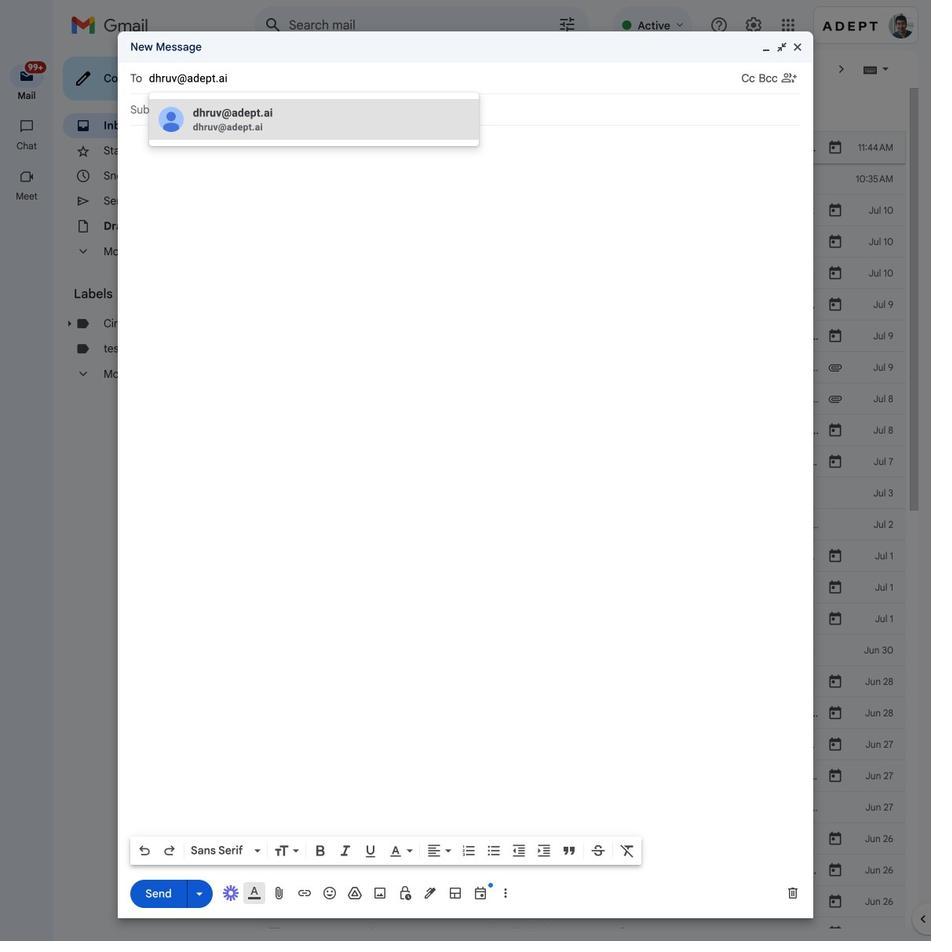 Task type: locate. For each thing, give the bounding box(es) containing it.
primary tab
[[255, 88, 452, 132]]

7 row from the top
[[255, 321, 907, 352]]

21 row from the top
[[255, 761, 911, 792]]

15 row from the top
[[255, 572, 932, 603]]

10 row from the top
[[255, 415, 932, 446]]

underline ‪(⌘u)‬ image
[[363, 844, 379, 860]]

list box
[[149, 99, 479, 140]]

set up a time to meet image
[[473, 885, 489, 901]]

6 row from the top
[[255, 289, 932, 321]]

redo ‪(⌘y)‬ image
[[162, 843, 178, 859]]

updates tab
[[652, 88, 850, 132]]

older image
[[834, 61, 850, 77]]

main content
[[255, 88, 932, 941]]

tue, jun 25, 2024, 11:45 am element
[[866, 926, 894, 941]]

13 row from the top
[[255, 509, 907, 541]]

11 row from the top
[[255, 446, 907, 478]]

select a layout image
[[448, 885, 464, 901]]

23 row from the top
[[255, 823, 907, 855]]

insert signature image
[[423, 885, 438, 901]]

minimize image
[[761, 41, 773, 53]]

bold ‪(⌘b)‬ image
[[313, 843, 328, 859]]

attach files image
[[272, 885, 288, 901]]

heading
[[0, 90, 53, 102], [0, 140, 53, 152], [0, 190, 53, 203], [74, 286, 223, 302]]

numbered list ‪(⌘⇧7)‬ image
[[461, 843, 477, 859]]

more send options image
[[192, 886, 207, 902]]

toggle confidential mode image
[[398, 885, 413, 901]]

navigation
[[0, 50, 55, 941]]

8 row from the top
[[255, 352, 907, 383]]

gmail image
[[71, 9, 156, 41]]

discard draft ‪(⌘⇧d)‬ image
[[786, 885, 801, 901]]

strikethrough ‪(⌘⇧x)‬ image
[[591, 843, 607, 859]]

14 row from the top
[[255, 541, 915, 572]]

formatting options toolbar
[[130, 837, 642, 865]]

row
[[255, 132, 932, 163], [255, 163, 907, 195], [255, 195, 932, 226], [255, 226, 932, 258], [255, 258, 932, 289], [255, 289, 932, 321], [255, 321, 907, 352], [255, 352, 907, 383], [255, 383, 907, 415], [255, 415, 932, 446], [255, 446, 907, 478], [255, 478, 907, 509], [255, 509, 907, 541], [255, 541, 915, 572], [255, 572, 932, 603], [255, 603, 914, 635], [255, 635, 907, 666], [255, 666, 907, 698], [255, 698, 932, 729], [255, 729, 932, 761], [255, 761, 911, 792], [255, 792, 907, 823], [255, 823, 907, 855], [255, 855, 907, 886], [255, 886, 907, 918], [255, 918, 932, 941]]

tab list
[[255, 88, 907, 132]]

search mail image
[[259, 11, 288, 39]]

close image
[[792, 41, 805, 53]]

1 row from the top
[[255, 132, 932, 163]]

dialog
[[118, 31, 814, 918]]

option
[[188, 843, 251, 859]]

undo ‪(⌘z)‬ image
[[137, 843, 152, 859]]

19 row from the top
[[255, 698, 932, 729]]

20 row from the top
[[255, 729, 932, 761]]

insert emoji ‪(⌘⇧2)‬ image
[[322, 885, 338, 901]]



Task type: describe. For each thing, give the bounding box(es) containing it.
insert link ‪(⌘k)‬ image
[[297, 885, 313, 901]]

To recipients text field
[[149, 64, 742, 93]]

2 row from the top
[[255, 163, 907, 195]]

promotions tab
[[453, 88, 651, 132]]

mail, 870 unread messages image
[[19, 64, 44, 80]]

bulleted list ‪(⌘⇧8)‬ image
[[486, 843, 502, 859]]

3 row from the top
[[255, 195, 932, 226]]

refresh image
[[314, 61, 330, 77]]

9 row from the top
[[255, 383, 907, 415]]

insert photo image
[[372, 885, 388, 901]]

indent less ‪(⌘[)‬ image
[[511, 843, 527, 859]]

Search mail search field
[[255, 6, 590, 44]]

17 row from the top
[[255, 635, 907, 666]]

24 row from the top
[[255, 855, 907, 886]]

option inside the formatting options toolbar
[[188, 843, 251, 859]]

insert files using drive image
[[347, 885, 363, 901]]

26 row from the top
[[255, 918, 932, 941]]

12 row from the top
[[255, 478, 907, 509]]

italic ‪(⌘i)‬ image
[[338, 843, 354, 859]]

4 row from the top
[[255, 226, 932, 258]]

pop out image
[[776, 41, 789, 53]]

Message Body text field
[[130, 134, 801, 832]]

5 row from the top
[[255, 258, 932, 289]]

25 row from the top
[[255, 886, 907, 918]]

quote ‪(⌘⇧9)‬ image
[[562, 843, 577, 859]]

18 row from the top
[[255, 666, 907, 698]]

16 row from the top
[[255, 603, 914, 635]]

22 row from the top
[[255, 792, 907, 823]]

advanced search options image
[[552, 9, 583, 40]]

indent more ‪(⌘])‬ image
[[537, 843, 552, 859]]

remove formatting ‪(⌘\)‬ image
[[620, 843, 636, 859]]

Subject field
[[130, 102, 801, 118]]

more options image
[[501, 885, 511, 901]]



Task type: vqa. For each thing, say whether or not it's contained in the screenshot.
Dialog
yes



